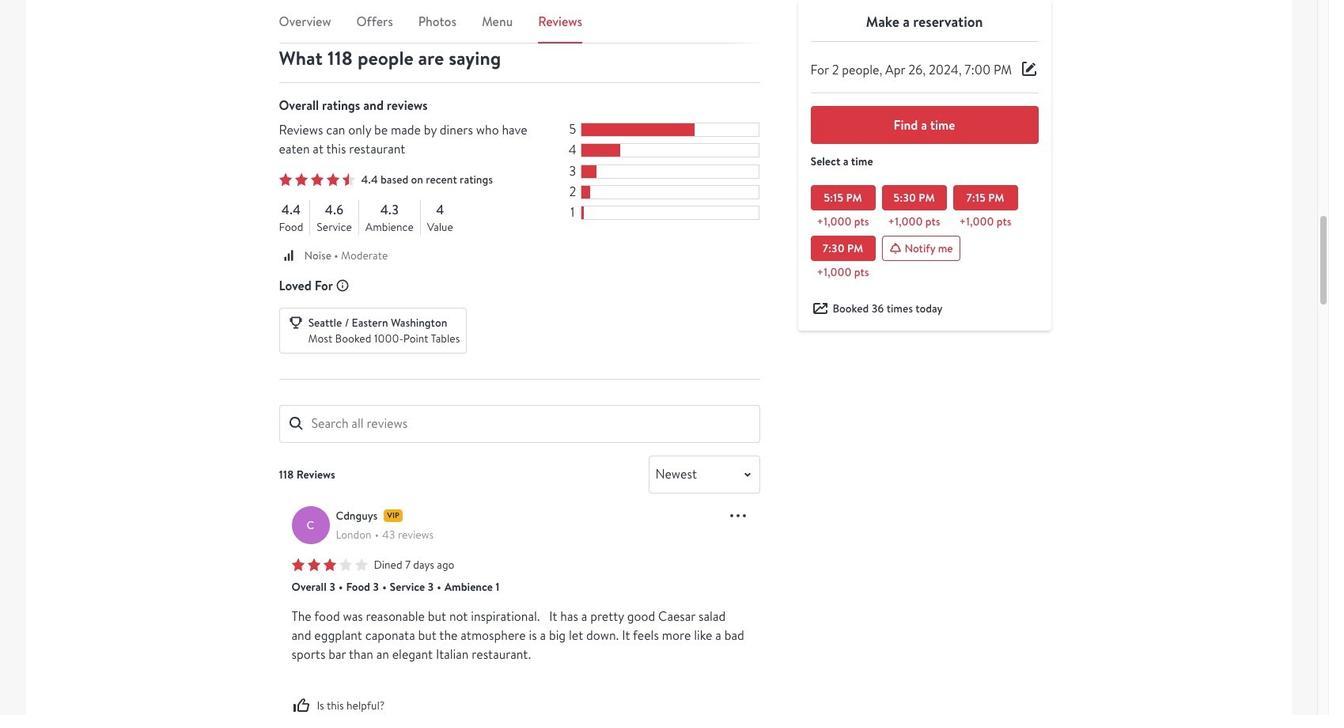 Task type: locate. For each thing, give the bounding box(es) containing it.
rated 5 by 63% people element
[[568, 123, 578, 137]]

avatar photo for cdnguys image
[[292, 507, 330, 545]]

rated 1 by 1% people element
[[568, 206, 578, 221]]

tab list
[[279, 12, 760, 44]]



Task type: describe. For each thing, give the bounding box(es) containing it.
rated 4 by 21% people element
[[568, 143, 578, 158]]

4.4 stars image
[[279, 173, 355, 186]]

rated 3 by 8% people element
[[568, 164, 578, 179]]

Search all reviews search field
[[279, 405, 760, 443]]

3 stars image
[[292, 559, 368, 572]]

rated 2 by 4% people element
[[568, 185, 578, 200]]



Task type: vqa. For each thing, say whether or not it's contained in the screenshot.
the bottommost 9:15 PM link
no



